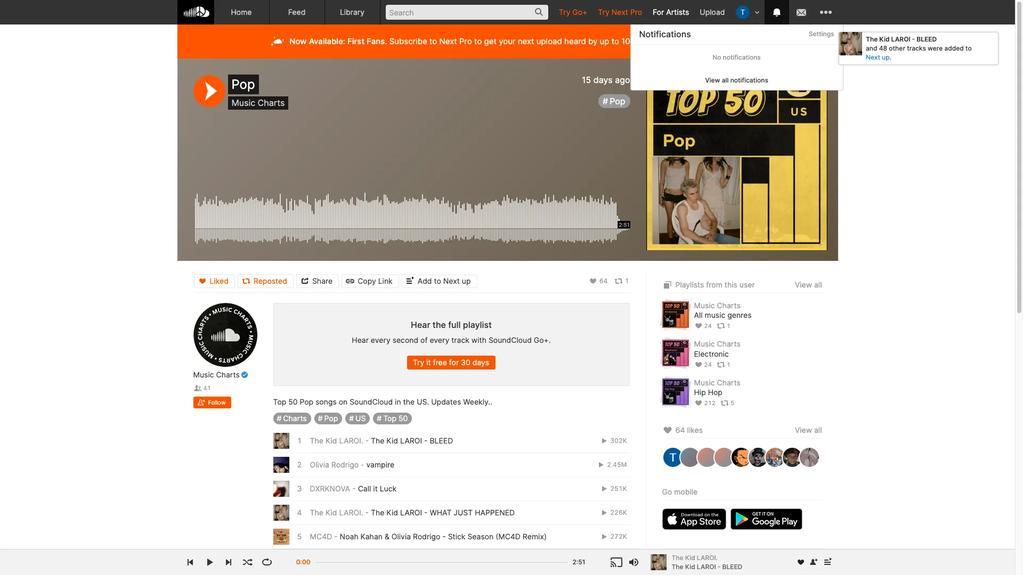 Task type: vqa. For each thing, say whether or not it's contained in the screenshot.
rightmost Aldean
yes



Task type: locate. For each thing, give the bounding box(es) containing it.
0 horizontal spatial up
[[462, 276, 471, 286]]

cookie up resources
[[715, 556, 736, 564]]

notifications up view all notifications
[[723, 53, 761, 61]]

legal link
[[662, 556, 679, 564]]

up
[[600, 36, 610, 46], [462, 276, 471, 286]]

olivia right "2"
[[310, 461, 329, 470]]

pop link down songs
[[314, 413, 342, 425]]

ss140's avatar element
[[680, 447, 701, 469]]

privacy
[[686, 556, 708, 564]]

1 vertical spatial next
[[440, 36, 457, 46]]

hip
[[694, 388, 706, 397]]

0 vertical spatial olivia
[[310, 461, 329, 470]]

charts
[[258, 98, 285, 108], [717, 301, 741, 310], [717, 340, 741, 349], [216, 371, 240, 380], [717, 378, 741, 387], [283, 414, 307, 423]]

legal
[[662, 556, 679, 564]]

vampire element
[[273, 457, 289, 473]]

electronic link
[[694, 350, 729, 359]]

playlist stats element containing 64
[[477, 274, 629, 288]]

24 down music
[[705, 323, 712, 330]]

music inside 'music charts hip hop'
[[694, 378, 715, 387]]

notifications down no notifications
[[731, 76, 769, 84]]

1 view all from the top
[[795, 280, 822, 289]]

50 down the in
[[399, 414, 408, 423]]

0 vertical spatial it
[[427, 359, 431, 368]]

noah kahan & olivia rodrigo - stick season (mc4d remix) link
[[340, 533, 547, 542]]

the kid laroi. - the kid laroi - bleed
[[310, 437, 453, 446]]

what
[[430, 509, 452, 518]]

1 down all music genres link
[[727, 323, 731, 330]]

try for try next pro
[[598, 7, 610, 17]]

follow
[[208, 399, 226, 407]]

olivia
[[310, 461, 329, 470], [392, 533, 411, 542]]

no notifications
[[713, 53, 761, 61]]

Search search field
[[386, 5, 549, 20]]

1 horizontal spatial the kid laroi - bleed link
[[672, 563, 743, 572]]

1 vertical spatial tara schultz's avatar element
[[662, 447, 684, 469]]

1 vertical spatial laroi.
[[339, 509, 363, 518]]

laroi. up artist resources link
[[697, 554, 718, 562]]

call it luck element
[[273, 481, 289, 497]]

hear left second
[[352, 336, 369, 345]]

days right 30
[[473, 359, 490, 368]]

playlist stats element containing 212
[[694, 398, 822, 410]]

1 horizontal spatial pro
[[631, 7, 643, 17]]

5 right noah kahan & olivia rodrigo - stick season (mc4d remix) element
[[297, 533, 302, 542]]

4
[[297, 509, 302, 518]]

1 horizontal spatial cookie
[[763, 556, 785, 564]]

charts for music charts hip hop
[[717, 378, 741, 387]]

next right add
[[443, 276, 460, 286]]

302k
[[609, 437, 627, 445]]

0 vertical spatial 64
[[600, 277, 608, 285]]

jj's avatar element
[[731, 447, 752, 469]]

0 horizontal spatial soundcloud
[[350, 398, 393, 407]]

0 vertical spatial 50
[[289, 398, 298, 407]]

imprint
[[662, 565, 684, 573]]

2 cookie from the left
[[763, 556, 785, 564]]

to right the 'subscribe'
[[430, 36, 437, 46]]

it left free
[[427, 359, 431, 368]]

the inside the kid laroi - bleed and 48 other tracks were added to next up .
[[866, 35, 878, 43]]

the up imprint at the bottom right
[[672, 554, 684, 562]]

try next pro link
[[593, 0, 648, 24]]

the kid laroi. link
[[310, 437, 363, 446], [310, 509, 363, 518], [672, 554, 791, 563]]

on
[[339, 398, 348, 407]]

charts link
[[273, 413, 311, 425]]

policy
[[738, 556, 757, 564]]

1 link down all music genres link
[[717, 323, 731, 330]]

pro
[[631, 7, 643, 17], [460, 36, 472, 46]]

24 link down all
[[694, 323, 712, 330]]

charts inside music charts all music genres
[[717, 301, 741, 310]]

24 down electronic link
[[705, 361, 712, 369]]

hear up of
[[411, 320, 431, 331]]

1 vertical spatial hear
[[352, 336, 369, 345]]

top down "top 50 pop songs on soundcloud in the us. updates weekly.."
[[383, 414, 397, 423]]

the kid laroi - what just happened element
[[273, 505, 289, 521]]

0 vertical spatial bleed
[[917, 35, 938, 43]]

1 horizontal spatial every
[[430, 336, 450, 345]]

charts inside music charts electronic
[[717, 340, 741, 349]]

laroi. for the kid laroi - bleed
[[339, 437, 363, 446]]

1 horizontal spatial aldean
[[388, 557, 413, 566]]

music inside music charts electronic
[[694, 340, 715, 349]]

mohammadsakiam's avatar element
[[748, 447, 769, 469]]

1 24 from the top
[[705, 323, 712, 330]]

the kid laroi. link for the kid laroi. - the kid laroi - bleed
[[310, 437, 363, 446]]

upload
[[700, 7, 725, 17]]

top
[[273, 398, 286, 407], [383, 414, 397, 423]]

0 vertical spatial the kid laroi - bleed link
[[371, 437, 453, 446]]

2:51
[[573, 559, 586, 567]]

full
[[448, 320, 461, 331]]

-
[[913, 35, 916, 43], [366, 437, 369, 446], [424, 437, 428, 446], [361, 461, 364, 470], [353, 485, 356, 494], [366, 509, 369, 518], [424, 509, 428, 518], [334, 533, 338, 542], [443, 533, 446, 542], [360, 557, 363, 566], [415, 557, 418, 566], [718, 563, 721, 571]]

try inside try next pro link
[[598, 7, 610, 17]]

1 vertical spatial rodrigo
[[413, 533, 441, 542]]

0 horizontal spatial pop link
[[314, 413, 342, 425]]

0 vertical spatial rodrigo
[[332, 461, 359, 470]]

settings
[[809, 30, 835, 38]]

up right add
[[462, 276, 471, 286]]

1 horizontal spatial olivia
[[392, 533, 411, 542]]

the kid laroi - bleed element
[[273, 433, 289, 449], [651, 555, 667, 571]]

1 link right "64" link
[[615, 277, 629, 286]]

try next pro
[[598, 7, 643, 17]]

kid up olivia rodrigo link
[[326, 437, 337, 446]]

your
[[499, 36, 516, 46]]

0 vertical spatial top
[[273, 398, 286, 407]]

5 link
[[721, 400, 735, 407]]

all
[[722, 76, 729, 84], [815, 280, 822, 289], [815, 426, 822, 435]]

jason aldean - try that in a small town element
[[273, 553, 289, 569]]

jason
[[310, 557, 331, 566], [365, 557, 386, 566]]

charts for music charts all music genres
[[717, 301, 741, 310]]

- inside the kid laroi - bleed and 48 other tracks were added to next up .
[[913, 35, 916, 43]]

1 vertical spatial days
[[473, 359, 490, 368]]

the kid laroi - what just happened link
[[371, 509, 515, 518]]

soundcloud inside hear the full playlist hear every second of every track with soundcloud go+.
[[489, 336, 532, 345]]

2 24 link from the top
[[694, 361, 712, 369]]

laroi. down dxrknova - call it luck
[[339, 509, 363, 518]]

2
[[297, 461, 302, 470]]

0 horizontal spatial aldean
[[333, 557, 358, 566]]

1 link down electronic link
[[717, 361, 731, 369]]

cookie for policy
[[715, 556, 736, 564]]

go+.
[[534, 336, 551, 345]]

and
[[866, 44, 878, 52]]

jason down kahan
[[365, 557, 386, 566]]

every
[[371, 336, 391, 345], [430, 336, 450, 345]]

to right added
[[966, 44, 972, 52]]

the kid laroi. - the kid laroi - what just happened
[[310, 509, 515, 518]]

0 vertical spatial all
[[722, 76, 729, 84]]

(mc4d
[[496, 533, 521, 542]]

try right go+
[[598, 7, 610, 17]]

2 vertical spatial view
[[795, 426, 813, 435]]

jason right 6 at the bottom left of page
[[310, 557, 331, 566]]

the right 4
[[310, 509, 324, 518]]

noah kahan & olivia rodrigo - stick season (mc4d remix) element
[[273, 529, 289, 545]]

0 horizontal spatial 50
[[289, 398, 298, 407]]

2 vertical spatial laroi.
[[697, 554, 718, 562]]

0 vertical spatial view all
[[795, 280, 822, 289]]

1 vertical spatial 64
[[676, 426, 685, 435]]

music charts
[[193, 371, 240, 380]]

hear the full playlist hear every second of every track with soundcloud go+.
[[352, 320, 551, 345]]

the up 'and'
[[866, 35, 878, 43]]

50 for top 50
[[399, 414, 408, 423]]

playlist stats element
[[477, 274, 629, 288], [694, 321, 822, 332], [694, 359, 822, 371], [694, 398, 822, 410]]

1 horizontal spatial pop link
[[599, 95, 630, 108]]

0 horizontal spatial it
[[373, 485, 378, 494]]

share button
[[296, 274, 339, 288]]

1 vertical spatial up
[[462, 276, 471, 286]]

music charts's avatar element
[[193, 303, 257, 367]]

first
[[348, 36, 365, 46]]

try
[[559, 7, 571, 17], [598, 7, 610, 17], [413, 359, 425, 368], [420, 557, 432, 566]]

0 vertical spatial the kid laroi. link
[[310, 437, 363, 446]]

the kid laroi. link up olivia rodrigo link
[[310, 437, 363, 446]]

playlist stats element for music charts all music genres
[[694, 321, 822, 332]]

home link
[[214, 0, 270, 25]]

24 link down electronic link
[[694, 361, 712, 369]]

2.45m
[[606, 461, 627, 469]]

1 vertical spatial the kid laroi - bleed element
[[651, 555, 667, 571]]

rodrigo up jason aldean - try that in a small town link
[[413, 533, 441, 542]]

next
[[518, 36, 535, 46]]

to left 100+
[[612, 36, 620, 46]]

aldean down noah
[[333, 557, 358, 566]]

music inside music charts all music genres
[[694, 301, 715, 310]]

rodrigo up dxrknova - call it luck
[[332, 461, 359, 470]]

1 horizontal spatial 64
[[676, 426, 685, 435]]

blog link
[[748, 565, 762, 573]]

64 for 64 likes
[[676, 426, 685, 435]]

None search field
[[380, 0, 554, 24]]

the left privacy
[[672, 563, 684, 571]]

top up charts link
[[273, 398, 286, 407]]

pop link down 15 days ago
[[599, 95, 630, 108]]

music
[[232, 98, 255, 108], [694, 301, 715, 310], [694, 340, 715, 349], [193, 371, 214, 380], [694, 378, 715, 387]]

1 24 link from the top
[[694, 323, 712, 330]]

the
[[866, 35, 878, 43], [310, 437, 324, 446], [371, 437, 385, 446], [310, 509, 324, 518], [371, 509, 385, 518], [672, 554, 684, 562], [672, 563, 684, 571]]

top for top 50
[[383, 414, 397, 423]]

jason aldean - jason aldean - try that in a small town
[[310, 557, 508, 566]]

0 horizontal spatial olivia
[[310, 461, 329, 470]]

1 horizontal spatial 5
[[731, 400, 735, 407]]

try left free
[[413, 359, 425, 368]]

1 link for music charts all music genres
[[717, 323, 731, 330]]

0 horizontal spatial the kid laroi - bleed link
[[371, 437, 453, 446]]

0 vertical spatial 24 link
[[694, 323, 712, 330]]

0 vertical spatial view
[[705, 76, 721, 84]]

to right add
[[434, 276, 441, 286]]

0 horizontal spatial 64
[[600, 277, 608, 285]]

laroi inside the kid laroi. the kid laroi - bleed
[[697, 563, 716, 571]]

laroi. for the kid laroi - what just happened
[[339, 509, 363, 518]]

2 jason from the left
[[365, 557, 386, 566]]

music charts link for music charts hip hop
[[694, 378, 741, 387]]

1 vertical spatial 24 link
[[694, 361, 712, 369]]

5 down 'music charts hip hop'
[[731, 400, 735, 407]]

soundcloud
[[489, 336, 532, 345], [350, 398, 393, 407]]

64 inside playlist stats element
[[600, 277, 608, 285]]

0 horizontal spatial the kid laroi - bleed element
[[273, 433, 289, 449]]

hip hop element
[[662, 379, 689, 406]]

were
[[928, 44, 943, 52]]

charts for music charts
[[216, 371, 240, 380]]

library
[[340, 7, 365, 17]]

the kid laroi. link up resources
[[672, 554, 791, 563]]

1 vertical spatial pro
[[460, 36, 472, 46]]

next up image
[[821, 557, 834, 569]]

1 right "64" link
[[625, 277, 629, 285]]

the left full
[[433, 320, 446, 331]]

0 horizontal spatial pro
[[460, 36, 472, 46]]

1 for the 24 link for all
[[727, 323, 731, 330]]

0 vertical spatial 5
[[731, 400, 735, 407]]

1
[[625, 277, 629, 285], [727, 323, 731, 330], [727, 361, 731, 369], [297, 437, 302, 446]]

1 horizontal spatial top
[[383, 414, 397, 423]]

the kid laroi - bleed element left privacy link
[[651, 555, 667, 571]]

top 50 pop songs on soundcloud in the us. updates weekly..
[[273, 398, 493, 407]]

up right "by"
[[600, 36, 610, 46]]

2 24 from the top
[[705, 361, 712, 369]]

tara schultz's avatar element
[[736, 5, 750, 19], [662, 447, 684, 469]]

24 for electronic
[[705, 361, 712, 369]]

the right the in
[[403, 398, 415, 407]]

1 horizontal spatial jason
[[365, 557, 386, 566]]

days right 15
[[594, 75, 613, 85]]

0 vertical spatial notifications
[[723, 53, 761, 61]]

0 vertical spatial laroi.
[[339, 437, 363, 446]]

1 horizontal spatial soundcloud
[[489, 336, 532, 345]]

it right call
[[373, 485, 378, 494]]

0 vertical spatial the
[[433, 320, 446, 331]]

1 cookie from the left
[[715, 556, 736, 564]]

next down search search box
[[440, 36, 457, 46]]

0 vertical spatial 24
[[705, 323, 712, 330]]

1 horizontal spatial hear
[[411, 320, 431, 331]]

1 jason from the left
[[310, 557, 331, 566]]

aldean down &
[[388, 557, 413, 566]]

1 horizontal spatial 50
[[399, 414, 408, 423]]

50 up charts link
[[289, 398, 298, 407]]

1 vertical spatial the kid laroi. link
[[310, 509, 363, 518]]

tara schultz's avatar element down the like "image"
[[662, 447, 684, 469]]

kid up 48
[[880, 35, 890, 43]]

try for try it free for 30 days
[[413, 359, 425, 368]]

try left go+
[[559, 7, 571, 17]]

all for from
[[815, 280, 822, 289]]

the kid laroi. the kid laroi - bleed
[[672, 554, 743, 571]]

1 vertical spatial the
[[403, 398, 415, 407]]

0 vertical spatial days
[[594, 75, 613, 85]]

0 horizontal spatial days
[[473, 359, 490, 368]]

laroi. down us link
[[339, 437, 363, 446]]

kid down dxrknova link
[[326, 509, 337, 518]]

1 vertical spatial view all
[[795, 426, 822, 435]]

pro left for
[[631, 7, 643, 17]]

0 vertical spatial next
[[612, 7, 629, 17]]

copy link button
[[342, 274, 399, 288]]

every left second
[[371, 336, 391, 345]]

the kid laroi. link down dxrknova
[[310, 509, 363, 518]]

to
[[430, 36, 437, 46], [475, 36, 482, 46], [612, 36, 620, 46], [966, 44, 972, 52], [434, 276, 441, 286]]

playlist stats element for music charts hip hop
[[694, 398, 822, 410]]

this
[[725, 280, 738, 290]]

cookie left the manager
[[763, 556, 785, 564]]

1 vertical spatial 50
[[399, 414, 408, 423]]

view for likes
[[795, 426, 813, 435]]

charts inside 'music charts hip hop'
[[717, 378, 741, 387]]

0 horizontal spatial cookie
[[715, 556, 736, 564]]

soundcloud right with
[[489, 336, 532, 345]]

2 every from the left
[[430, 336, 450, 345]]

try inside try go+ link
[[559, 7, 571, 17]]

try go+ link
[[554, 0, 593, 24]]

other
[[890, 44, 906, 52]]

1 down music charts electronic
[[727, 361, 731, 369]]

2 vertical spatial the kid laroi. link
[[672, 554, 791, 563]]

now available: first fans. subscribe to next pro to get your next upload heard by up to 100+ listeners. start today
[[290, 36, 724, 46]]

laroi.
[[339, 437, 363, 446], [339, 509, 363, 518], [697, 554, 718, 562]]

electronic
[[694, 350, 729, 359]]

1 vertical spatial the kid laroi - bleed link
[[672, 563, 743, 572]]

to inside the kid laroi - bleed and 48 other tracks were added to next up .
[[966, 44, 972, 52]]

happened
[[475, 509, 515, 518]]

1 horizontal spatial it
[[427, 359, 431, 368]]

pro left get
[[460, 36, 472, 46]]

1 horizontal spatial the
[[433, 320, 446, 331]]

1 vertical spatial soundcloud
[[350, 398, 393, 407]]

1 link for music charts electronic
[[717, 361, 731, 369]]

kid right the imprint link
[[686, 563, 696, 571]]

try inside try it free for 30 days link
[[413, 359, 425, 368]]

set image
[[662, 279, 674, 292]]

1 for "64" link
[[625, 277, 629, 285]]

add to next up
[[418, 276, 471, 286]]

next inside button
[[443, 276, 460, 286]]

of
[[421, 336, 428, 345]]

0 vertical spatial soundcloud
[[489, 336, 532, 345]]

start
[[679, 36, 698, 46]]

2 horizontal spatial bleed
[[917, 35, 938, 43]]

laroi. inside the kid laroi. the kid laroi - bleed
[[697, 554, 718, 562]]

music charts link
[[232, 98, 285, 108], [694, 301, 741, 310], [694, 340, 741, 349], [193, 371, 240, 380], [694, 378, 741, 387]]

upload
[[537, 36, 562, 46]]

1 vertical spatial view
[[795, 280, 813, 289]]

playlist
[[463, 320, 492, 331]]

0 horizontal spatial rodrigo
[[332, 461, 359, 470]]

2 vertical spatial 1 link
[[717, 361, 731, 369]]

cookie inside cookie manager imprint
[[763, 556, 785, 564]]

0 horizontal spatial every
[[371, 336, 391, 345]]

1 horizontal spatial up
[[600, 36, 610, 46]]

olivia right &
[[392, 533, 411, 542]]

next up 100+
[[612, 7, 629, 17]]

1 vertical spatial top
[[383, 414, 397, 423]]

soundcloud up us
[[350, 398, 393, 407]]

the kid laroi - bleed element up vampire element
[[273, 433, 289, 449]]

user
[[740, 280, 755, 290]]

tara schultz's avatar element right the upload
[[736, 5, 750, 19]]

likes
[[688, 426, 703, 435]]

0 horizontal spatial hear
[[352, 336, 369, 345]]

1 vertical spatial 24
[[705, 361, 712, 369]]

progress bar
[[316, 558, 568, 575]]

1 horizontal spatial rodrigo
[[413, 533, 441, 542]]

1 every from the left
[[371, 336, 391, 345]]

0 vertical spatial tara schultz's avatar element
[[736, 5, 750, 19]]

laroi
[[892, 35, 911, 43], [400, 437, 422, 446], [400, 509, 422, 518], [697, 563, 716, 571]]

1 vertical spatial 5
[[297, 533, 302, 542]]

every right of
[[430, 336, 450, 345]]

try for try go+
[[559, 7, 571, 17]]

2 view all from the top
[[795, 426, 822, 435]]

shanté a.'s avatar element
[[782, 447, 803, 469]]

0 horizontal spatial top
[[273, 398, 286, 407]]

charts inside pop music charts
[[258, 98, 285, 108]]

1 horizontal spatial bleed
[[723, 563, 743, 571]]

251k
[[609, 485, 627, 493]]

1 vertical spatial bleed
[[430, 437, 453, 446]]



Task type: describe. For each thing, give the bounding box(es) containing it.
jessenia hernandez's avatar element
[[714, 447, 735, 469]]

1 for electronic the 24 link
[[727, 361, 731, 369]]

0 horizontal spatial 5
[[297, 533, 302, 542]]

with
[[472, 336, 487, 345]]

from
[[707, 280, 723, 290]]

user429838722's avatar element
[[697, 447, 718, 469]]

just
[[454, 509, 473, 518]]

1 horizontal spatial tara schultz's avatar element
[[736, 5, 750, 19]]

kid down top 50 link
[[387, 437, 398, 446]]

the inside hear the full playlist hear every second of every track with soundcloud go+.
[[433, 320, 446, 331]]

imprint link
[[662, 565, 684, 573]]

pop element
[[646, 69, 828, 251]]

24 link for electronic
[[694, 361, 712, 369]]

pop music charts
[[232, 77, 285, 108]]

3
[[297, 485, 302, 494]]

cookie manager link
[[763, 556, 813, 564]]

kid up artist
[[686, 554, 696, 562]]

top 50
[[383, 414, 408, 423]]

1 vertical spatial olivia
[[392, 533, 411, 542]]

1 vertical spatial pop link
[[314, 413, 342, 425]]

0:00
[[296, 559, 311, 567]]

rei.'s avatar element
[[799, 447, 820, 469]]

fans.
[[367, 36, 387, 46]]

50 for top 50 pop songs on soundcloud in the us. updates weekly..
[[289, 398, 298, 407]]

upload link
[[695, 0, 731, 24]]

the kid laroi. link for the kid laroi. - the kid laroi - what just happened
[[310, 509, 363, 518]]

by
[[589, 36, 598, 46]]

cookie policy
[[715, 556, 757, 564]]

212
[[705, 400, 716, 407]]

music charts all music genres
[[694, 301, 752, 320]]

0 horizontal spatial bleed
[[430, 437, 453, 446]]

copy
[[358, 276, 376, 286]]

24 for all
[[705, 323, 712, 330]]

us
[[356, 414, 366, 423]]

226k
[[609, 509, 627, 517]]

mc4d link
[[310, 533, 332, 542]]

that
[[434, 557, 450, 566]]

artist
[[691, 565, 708, 573]]

cookie for manager
[[763, 556, 785, 564]]

playlists from this user
[[676, 280, 755, 290]]

follow button
[[193, 397, 231, 409]]

- inside the kid laroi. the kid laroi - bleed
[[718, 563, 721, 571]]

music
[[705, 311, 726, 320]]

100+
[[622, 36, 641, 46]]

5 inside playlist stats element
[[731, 400, 735, 407]]

playlists
[[676, 280, 705, 290]]

for
[[653, 7, 664, 17]]

liked button
[[194, 274, 235, 288]]

us.
[[417, 398, 429, 407]]

updates
[[431, 398, 461, 407]]

0 horizontal spatial the
[[403, 398, 415, 407]]

the down call it luck link
[[371, 509, 385, 518]]

0 horizontal spatial tara schultz's avatar element
[[662, 447, 684, 469]]

bleed inside the kid laroi. the kid laroi - bleed
[[723, 563, 743, 571]]

1 aldean from the left
[[333, 557, 358, 566]]

resources
[[709, 565, 742, 573]]

olivia rodrigo - vampire
[[310, 461, 395, 470]]

library link
[[325, 0, 380, 25]]

jason aldean - try that in a small town link
[[365, 557, 508, 566]]

hip hop link
[[694, 388, 723, 398]]

kid down luck
[[387, 509, 398, 518]]

the up olivia rodrigo link
[[310, 437, 324, 446]]

1 down charts link
[[297, 437, 302, 446]]

to inside button
[[434, 276, 441, 286]]

64 likes
[[676, 426, 703, 435]]

all music genres element
[[662, 302, 689, 328]]

view all for 64 likes
[[795, 426, 822, 435]]

free
[[433, 359, 447, 368]]

copy link
[[358, 276, 393, 286]]

0 vertical spatial pop link
[[599, 95, 630, 108]]

songs
[[316, 398, 337, 407]]

pop inside pop music charts
[[232, 77, 255, 92]]

in
[[395, 398, 401, 407]]

music for hip
[[694, 378, 715, 387]]

get
[[484, 36, 497, 46]]

second
[[393, 336, 419, 345]]

try it free for 30 days
[[413, 359, 490, 368]]

in
[[452, 557, 458, 566]]

41 link
[[193, 385, 211, 393]]

feed link
[[270, 0, 325, 25]]

0 vertical spatial pro
[[631, 7, 643, 17]]

view for from
[[795, 280, 813, 289]]

&
[[385, 533, 390, 542]]

liked
[[210, 276, 229, 286]]

today
[[701, 36, 724, 46]]

1 vertical spatial it
[[373, 485, 378, 494]]

64 for 64
[[600, 277, 608, 285]]

all for likes
[[815, 426, 822, 435]]

64 link
[[589, 277, 608, 286]]

artists
[[667, 7, 690, 17]]

the up vampire link at the left
[[371, 437, 385, 446]]

for artists
[[653, 7, 690, 17]]

add
[[418, 276, 432, 286]]

settings link
[[801, 25, 843, 44]]

view all for playlists from this user
[[795, 280, 822, 289]]

all music genres link
[[694, 311, 752, 321]]

0 vertical spatial 1 link
[[615, 277, 629, 286]]

remix)
[[523, 533, 547, 542]]

2 aldean from the left
[[388, 557, 413, 566]]

top 50 link
[[373, 413, 412, 425]]

24 link for all
[[694, 323, 712, 330]]

30
[[461, 359, 471, 368]]

music for electronic
[[694, 340, 715, 349]]

playlist stats element for music charts electronic
[[694, 359, 822, 371]]

music for all
[[694, 301, 715, 310]]

vampire
[[367, 461, 395, 470]]

home
[[231, 7, 252, 17]]

0 vertical spatial up
[[600, 36, 610, 46]]

view all notifications link
[[631, 71, 843, 90]]

0 vertical spatial hear
[[411, 320, 431, 331]]

subscribe
[[390, 36, 427, 46]]

reposted
[[254, 276, 287, 286]]

go+
[[573, 7, 588, 17]]

cookie policy link
[[715, 556, 757, 564]]

music charts link for music charts electronic
[[694, 340, 741, 349]]

kid inside the kid laroi - bleed and 48 other tracks were added to next up .
[[880, 35, 890, 43]]

like image
[[662, 424, 674, 437]]

next up
[[866, 53, 890, 61]]

try left that
[[420, 557, 432, 566]]

272k
[[609, 533, 627, 541]]

charts for music charts electronic
[[717, 340, 741, 349]]

up inside button
[[462, 276, 471, 286]]

1 horizontal spatial days
[[594, 75, 613, 85]]

to left get
[[475, 36, 482, 46]]

dweezy's avatar element
[[765, 447, 786, 469]]

.
[[890, 53, 892, 61]]

added
[[945, 44, 964, 52]]

go mobile
[[662, 488, 698, 497]]

top for top 50 pop songs on soundcloud in the us. updates weekly..
[[273, 398, 286, 407]]

noah
[[340, 533, 359, 542]]

electronic element
[[662, 340, 689, 367]]

town
[[489, 557, 508, 566]]

bleed inside the kid laroi - bleed and 48 other tracks were added to next up .
[[917, 35, 938, 43]]

music inside pop music charts
[[232, 98, 255, 108]]

1 horizontal spatial the kid laroi - bleed element
[[651, 555, 667, 571]]

212 link
[[694, 400, 716, 407]]

laroi inside the kid laroi - bleed and 48 other tracks were added to next up .
[[892, 35, 911, 43]]

1 vertical spatial notifications
[[731, 76, 769, 84]]

try go+
[[559, 7, 588, 17]]

blog
[[748, 565, 762, 573]]

music charts link for music charts all music genres
[[694, 301, 741, 310]]

0 vertical spatial the kid laroi - bleed element
[[273, 433, 289, 449]]



